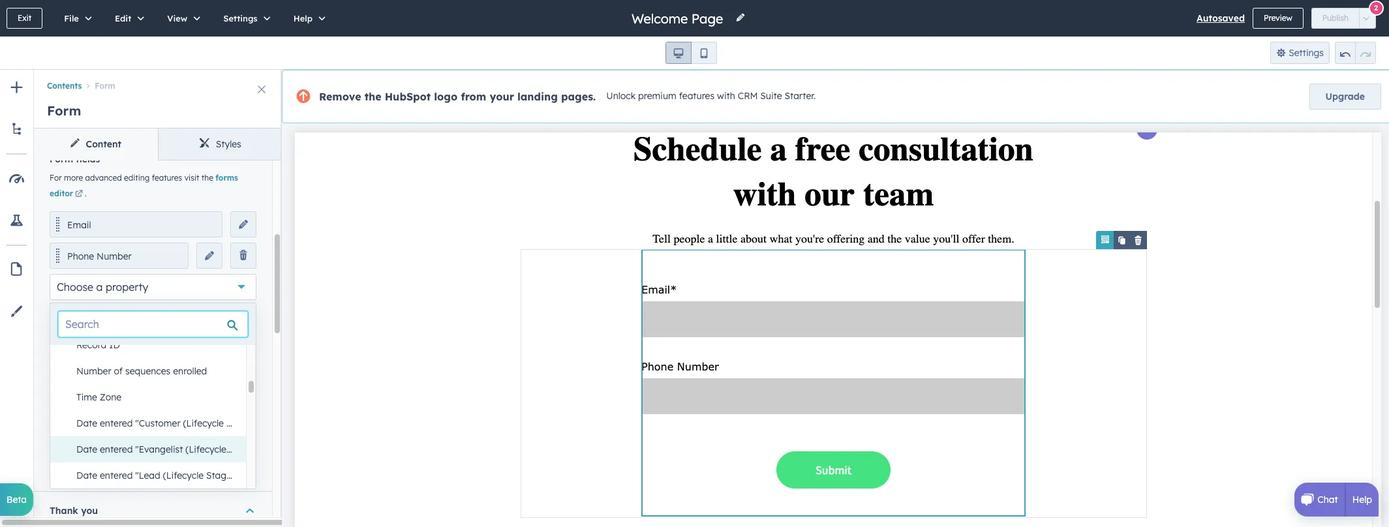 Task type: vqa. For each thing, say whether or not it's contained in the screenshot.
dialog
no



Task type: describe. For each thing, give the bounding box(es) containing it.
none
[[57, 407, 83, 420]]

date for date entered "lead (lifecycle stage pipeline)"
[[76, 470, 97, 482]]

chat
[[1318, 494, 1339, 506]]

suite
[[761, 90, 783, 102]]

time zone button
[[63, 385, 246, 411]]

"customer
[[135, 418, 181, 430]]

edit button
[[101, 0, 154, 37]]

form fields
[[50, 153, 100, 165]]

date for date entered "customer (lifecycle stage pipeline)"
[[76, 418, 97, 430]]

button text
[[50, 327, 100, 339]]

forms editor
[[50, 173, 238, 198]]

forms editor button
[[50, 173, 238, 198]]

publish group
[[1312, 8, 1377, 29]]

captcha
[[50, 443, 94, 455]]

fields
[[76, 153, 100, 165]]

for
[[50, 173, 62, 183]]

1 vertical spatial form
[[47, 102, 81, 119]]

form button
[[82, 81, 115, 91]]

date entered "lead (lifecycle stage pipeline)"
[[76, 470, 275, 482]]

stage for date entered "lead (lifecycle stage pipeline)"
[[206, 470, 232, 482]]

(lifecycle for "lead
[[163, 470, 204, 482]]

caret image
[[246, 505, 254, 518]]

button
[[50, 327, 80, 339]]

navigation containing contents
[[34, 70, 282, 93]]

date entered "lead (lifecycle stage pipeline)" button
[[63, 463, 275, 489]]

crm
[[738, 90, 758, 102]]

link opens in a new window image
[[75, 190, 83, 198]]

options
[[79, 385, 112, 396]]

number of sequences enrolled
[[76, 366, 207, 377]]

advanced
[[85, 173, 122, 183]]

0 vertical spatial settings
[[223, 13, 258, 24]]

"lead
[[135, 470, 160, 482]]

1 group from the left
[[666, 42, 717, 64]]

entered for "lead
[[100, 470, 133, 482]]

2 group from the left
[[1336, 42, 1377, 64]]

file button
[[50, 0, 101, 37]]

0 horizontal spatial settings button
[[210, 0, 280, 37]]

upgrade link
[[1310, 84, 1382, 110]]

preview button
[[1253, 8, 1304, 29]]

content
[[86, 138, 121, 150]]

beta
[[7, 494, 27, 506]]

date for date entered "evangelist (lifecycle stage pipeline)"
[[76, 444, 97, 456]]

number inside form fields 'element'
[[97, 250, 132, 262]]

gdpr
[[50, 385, 76, 396]]

styles
[[216, 138, 241, 150]]

help inside button
[[294, 13, 313, 24]]

file
[[64, 13, 79, 24]]

content link
[[34, 129, 158, 160]]

entered for "evangelist
[[100, 444, 133, 456]]

styles link
[[158, 129, 282, 160]]

exit link
[[7, 8, 43, 29]]

edit
[[115, 13, 131, 24]]

editor
[[50, 188, 73, 198]]

time zone
[[76, 392, 122, 403]]

form fields element
[[50, 169, 257, 320]]

landing
[[518, 90, 558, 103]]

choose a property button
[[50, 274, 257, 300]]

pages.
[[561, 90, 596, 103]]

thank you
[[50, 505, 98, 517]]

a
[[96, 280, 103, 294]]

the inside form fields 'element'
[[202, 173, 213, 183]]

"evangelist
[[135, 444, 183, 456]]

record id button
[[63, 332, 246, 358]]

2 vertical spatial form
[[50, 153, 73, 165]]

1 vertical spatial help
[[1353, 494, 1373, 506]]

property
[[106, 280, 148, 294]]

1 horizontal spatial the
[[365, 90, 382, 103]]

visit
[[185, 173, 199, 183]]

upgrade
[[1326, 91, 1366, 102]]

editing
[[124, 173, 150, 183]]

stage for date entered "evangelist (lifecycle stage pipeline)"
[[229, 444, 254, 456]]

pipeline)" for date entered "lead (lifecycle stage pipeline)"
[[234, 470, 275, 482]]

more
[[64, 173, 83, 183]]

pipeline)" for date entered "evangelist (lifecycle stage pipeline)"
[[257, 444, 298, 456]]

2
[[1375, 3, 1379, 12]]

number of sequences enrolled button
[[63, 358, 246, 385]]

phone number
[[67, 250, 132, 262]]

record
[[76, 339, 107, 351]]

stage for date entered "customer (lifecycle stage pipeline)"
[[226, 418, 252, 430]]

button text element
[[50, 343, 257, 369]]

exit
[[18, 13, 31, 23]]

contents
[[47, 81, 82, 91]]

contents button
[[47, 81, 82, 91]]

1 horizontal spatial features
[[679, 90, 715, 102]]

publish
[[1323, 13, 1349, 23]]



Task type: locate. For each thing, give the bounding box(es) containing it.
remove the hubspot logo from your landing pages.
[[319, 90, 596, 103]]

(lifecycle down date entered "customer (lifecycle stage pipeline)"
[[186, 444, 226, 456]]

form up for
[[50, 153, 73, 165]]

stage
[[226, 418, 252, 430], [229, 444, 254, 456], [206, 470, 232, 482]]

entered for "customer
[[100, 418, 133, 430]]

premium
[[639, 90, 677, 102]]

form right contents button
[[95, 81, 115, 91]]

gdpr options
[[50, 385, 112, 396]]

2 vertical spatial pipeline)"
[[234, 470, 275, 482]]

unlock
[[607, 90, 636, 102]]

1 vertical spatial features
[[152, 173, 182, 183]]

from
[[461, 90, 487, 103]]

your
[[490, 90, 514, 103]]

0 vertical spatial (lifecycle
[[183, 418, 224, 430]]

settings down preview button
[[1289, 47, 1325, 59]]

date up prevention)
[[76, 444, 97, 456]]

1 entered from the top
[[100, 418, 133, 430]]

publish button
[[1312, 8, 1361, 29]]

logo
[[434, 90, 458, 103]]

pipeline)"
[[254, 418, 295, 430], [257, 444, 298, 456], [234, 470, 275, 482]]

0 vertical spatial features
[[679, 90, 715, 102]]

tab list
[[34, 129, 282, 161]]

the
[[365, 90, 382, 103], [202, 173, 213, 183]]

tab list containing content
[[34, 129, 282, 161]]

1 vertical spatial pipeline)"
[[257, 444, 298, 456]]

0 vertical spatial entered
[[100, 418, 133, 430]]

1 horizontal spatial settings
[[1289, 47, 1325, 59]]

1 vertical spatial entered
[[100, 444, 133, 456]]

none button
[[50, 401, 257, 427]]

1 horizontal spatial group
[[1336, 42, 1377, 64]]

0 horizontal spatial group
[[666, 42, 717, 64]]

view
[[167, 13, 188, 24]]

2 vertical spatial date
[[76, 470, 97, 482]]

pipeline)" for date entered "customer (lifecycle stage pipeline)"
[[254, 418, 295, 430]]

for more advanced editing features visit the
[[50, 173, 216, 183]]

close image
[[258, 86, 266, 93]]

entered up (spam on the left bottom
[[100, 418, 133, 430]]

link opens in a new window image
[[75, 190, 83, 198]]

1 vertical spatial stage
[[229, 444, 254, 456]]

2 vertical spatial stage
[[206, 470, 232, 482]]

2 vertical spatial entered
[[100, 470, 133, 482]]

stage down date entered "customer (lifecycle stage pipeline)"
[[229, 444, 254, 456]]

of
[[114, 366, 123, 377]]

id
[[109, 339, 120, 351]]

features left with
[[679, 90, 715, 102]]

unlock premium features with crm suite starter.
[[607, 90, 816, 102]]

enrolled
[[173, 366, 207, 377]]

settings right view button
[[223, 13, 258, 24]]

phone
[[67, 250, 94, 262]]

0 vertical spatial help
[[294, 13, 313, 24]]

number up choose a property
[[97, 250, 132, 262]]

form
[[95, 81, 115, 91], [47, 102, 81, 119], [50, 153, 73, 165]]

features inside form fields 'element'
[[152, 173, 182, 183]]

help
[[294, 13, 313, 24], [1353, 494, 1373, 506]]

1 horizontal spatial settings button
[[1271, 42, 1331, 64]]

2 entered from the top
[[100, 444, 133, 456]]

features left visit
[[152, 173, 182, 183]]

the right visit
[[202, 173, 213, 183]]

3 entered from the top
[[100, 470, 133, 482]]

3 date from the top
[[76, 470, 97, 482]]

forms
[[216, 173, 238, 183]]

0 horizontal spatial features
[[152, 173, 182, 183]]

cancel button
[[50, 303, 92, 320]]

date
[[76, 418, 97, 430], [76, 444, 97, 456], [76, 470, 97, 482]]

email
[[67, 219, 91, 231]]

1 vertical spatial number
[[76, 366, 111, 377]]

(lifecycle down date entered "evangelist (lifecycle stage pipeline)" button
[[163, 470, 204, 482]]

1 vertical spatial settings
[[1289, 47, 1325, 59]]

2 date from the top
[[76, 444, 97, 456]]

settings
[[223, 13, 258, 24], [1289, 47, 1325, 59]]

navigation
[[34, 70, 282, 93]]

choose a property
[[57, 280, 148, 294]]

0 horizontal spatial settings
[[223, 13, 258, 24]]

preview
[[1265, 13, 1293, 23]]

0 horizontal spatial the
[[202, 173, 213, 183]]

2 vertical spatial (lifecycle
[[163, 470, 204, 482]]

starter.
[[785, 90, 816, 102]]

record id
[[76, 339, 120, 351]]

1 vertical spatial (lifecycle
[[186, 444, 226, 456]]

(spam
[[96, 443, 125, 455]]

1 horizontal spatial help
[[1353, 494, 1373, 506]]

entered up prevention)
[[100, 444, 133, 456]]

entered down (spam on the left bottom
[[100, 470, 133, 482]]

(lifecycle
[[183, 418, 224, 430], [186, 444, 226, 456], [163, 470, 204, 482]]

autosaved
[[1197, 12, 1246, 24]]

autosaved button
[[1197, 10, 1246, 26]]

time
[[76, 392, 97, 403]]

stage down 'date entered "evangelist (lifecycle stage pipeline)"'
[[206, 470, 232, 482]]

text
[[83, 327, 100, 339]]

0 horizontal spatial help
[[294, 13, 313, 24]]

view button
[[154, 0, 210, 37]]

(lifecycle for "evangelist
[[186, 444, 226, 456]]

cancel
[[58, 306, 83, 316]]

sequences
[[125, 366, 171, 377]]

number
[[97, 250, 132, 262], [76, 366, 111, 377]]

.
[[85, 188, 87, 198]]

date down captcha
[[76, 470, 97, 482]]

remove
[[319, 90, 361, 103]]

choose
[[57, 280, 93, 294]]

stage up 'date entered "evangelist (lifecycle stage pipeline)"'
[[226, 418, 252, 430]]

0 vertical spatial stage
[[226, 418, 252, 430]]

date down the time
[[76, 418, 97, 430]]

zone
[[100, 392, 122, 403]]

form down contents
[[47, 102, 81, 119]]

date entered "customer (lifecycle stage pipeline)" button
[[63, 411, 295, 437]]

0 vertical spatial date
[[76, 418, 97, 430]]

number inside button
[[76, 366, 111, 377]]

group down publish group
[[1336, 42, 1377, 64]]

number up options
[[76, 366, 111, 377]]

date entered "customer (lifecycle stage pipeline)"
[[76, 418, 295, 430]]

None text field
[[50, 343, 257, 369]]

None field
[[631, 9, 728, 27]]

0 vertical spatial pipeline)"
[[254, 418, 295, 430]]

features
[[679, 90, 715, 102], [152, 173, 182, 183]]

0 vertical spatial settings button
[[210, 0, 280, 37]]

form inside navigation
[[95, 81, 115, 91]]

date entered "evangelist (lifecycle stage pipeline)"
[[76, 444, 298, 456]]

captcha (spam prevention)
[[50, 443, 125, 471]]

beta button
[[0, 484, 33, 516]]

group
[[666, 42, 717, 64], [1336, 42, 1377, 64]]

date entered "evangelist (lifecycle stage pipeline)" button
[[63, 437, 298, 463]]

0 vertical spatial the
[[365, 90, 382, 103]]

the right remove
[[365, 90, 382, 103]]

1 vertical spatial settings button
[[1271, 42, 1331, 64]]

entered
[[100, 418, 133, 430], [100, 444, 133, 456], [100, 470, 133, 482]]

thank
[[50, 505, 78, 517]]

help button
[[280, 0, 335, 37]]

settings button
[[210, 0, 280, 37], [1271, 42, 1331, 64]]

with
[[718, 90, 736, 102]]

thank you button
[[50, 492, 257, 527]]

0 vertical spatial number
[[97, 250, 132, 262]]

group up the unlock premium features with crm suite starter.
[[666, 42, 717, 64]]

you
[[81, 505, 98, 517]]

0 vertical spatial form
[[95, 81, 115, 91]]

hubspot
[[385, 90, 431, 103]]

1 vertical spatial the
[[202, 173, 213, 183]]

1 date from the top
[[76, 418, 97, 430]]

(lifecycle up 'date entered "evangelist (lifecycle stage pipeline)"'
[[183, 418, 224, 430]]

Search search field
[[58, 311, 248, 338]]

(lifecycle for "customer
[[183, 418, 224, 430]]

1 vertical spatial date
[[76, 444, 97, 456]]



